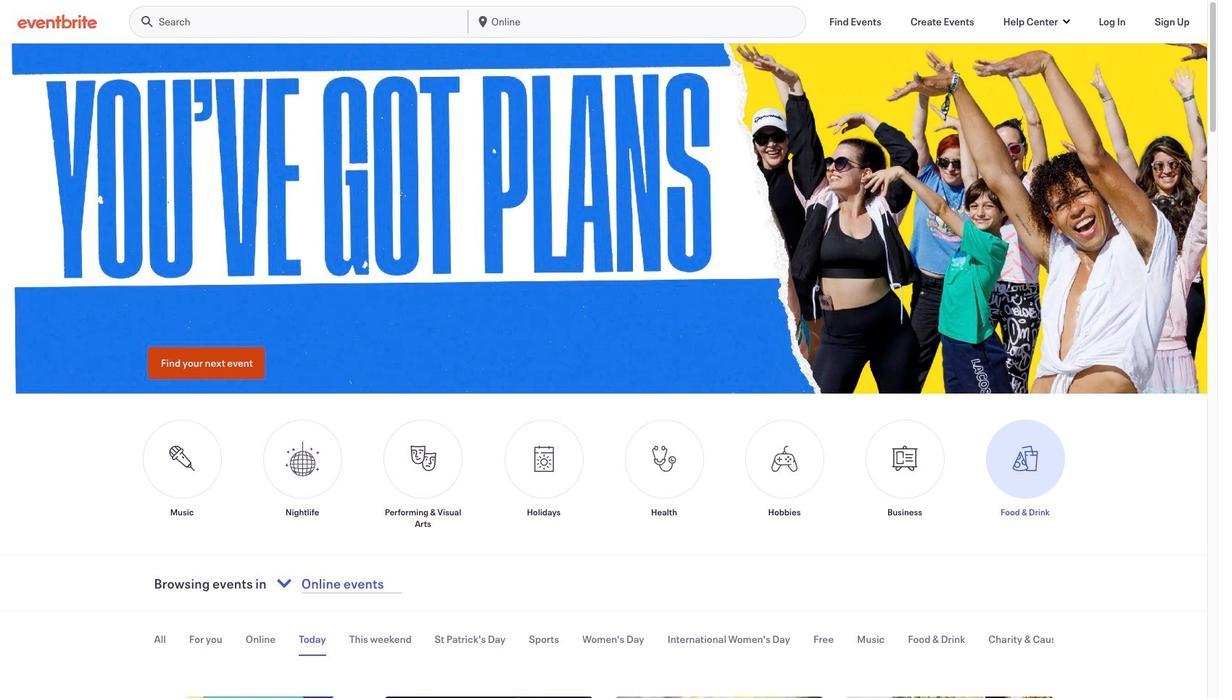Task type: vqa. For each thing, say whether or not it's contained in the screenshot.
sales
no



Task type: locate. For each thing, give the bounding box(es) containing it.
sign up element
[[1155, 14, 1190, 29]]

homepage header image
[[0, 44, 1218, 394]]

None text field
[[297, 566, 483, 601]]

eventbrite image
[[17, 14, 97, 29]]

log in element
[[1099, 14, 1126, 29]]



Task type: describe. For each thing, give the bounding box(es) containing it.
find events element
[[829, 14, 881, 29]]

create events element
[[910, 14, 974, 29]]



